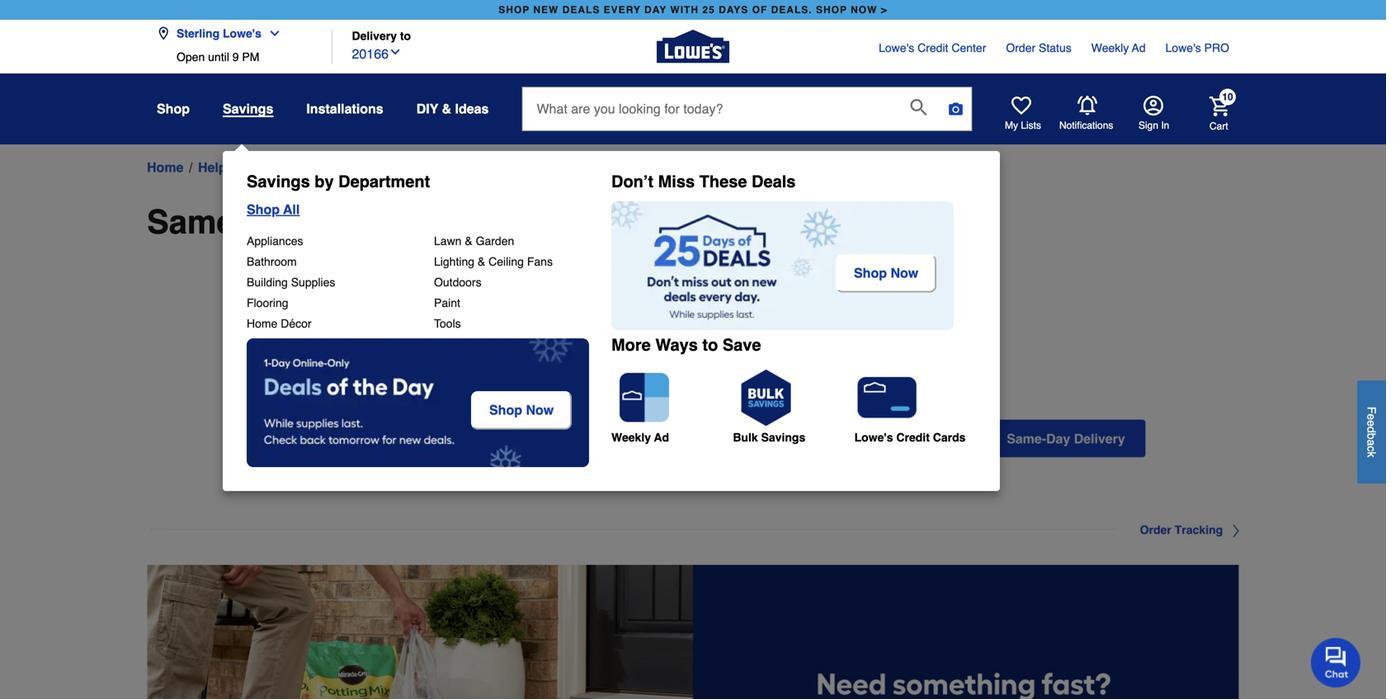 Task type: vqa. For each thing, say whether or not it's contained in the screenshot.
if
no



Task type: locate. For each thing, give the bounding box(es) containing it.
delivery inside same-day delivery link
[[307, 160, 355, 175]]

0 vertical spatial credit
[[918, 41, 949, 54]]

day left by
[[280, 160, 304, 175]]

home down flooring
[[247, 317, 278, 330]]

lighting & ceiling fans link
[[434, 255, 553, 268]]

same- up shop all
[[241, 160, 280, 175]]

lowe's left 'pro'
[[1166, 41, 1202, 54]]

& right lawn
[[465, 234, 473, 248]]

0 horizontal spatial shop now
[[490, 402, 554, 418]]

0 vertical spatial same-
[[241, 160, 280, 175]]

lowe's left cards
[[855, 431, 894, 444]]

0 vertical spatial chevron down image
[[262, 27, 281, 40]]

outdoors
[[434, 276, 482, 289]]

1 vertical spatial day
[[246, 203, 307, 241]]

more
[[612, 336, 651, 355]]

1 horizontal spatial &
[[465, 234, 473, 248]]

1 horizontal spatial now
[[891, 265, 919, 281]]

shop for the bottommost shop now button
[[490, 402, 523, 418]]

truck delivery image
[[613, 420, 774, 458]]

0 horizontal spatial chevron down image
[[262, 27, 281, 40]]

ceiling
[[489, 255, 524, 268]]

lowe's down >
[[879, 41, 915, 54]]

0 horizontal spatial weekly ad
[[612, 431, 670, 444]]

0 vertical spatial savings
[[223, 101, 274, 116]]

& for lawn
[[465, 234, 473, 248]]

don't miss these deals
[[612, 172, 796, 191]]

bulk savings icon. image
[[733, 365, 799, 431]]

1 horizontal spatial ad
[[1133, 41, 1146, 54]]

20166 button
[[352, 43, 402, 64]]

lowe's credit cards
[[855, 431, 966, 444]]

now for the bottommost shop now button
[[526, 402, 554, 418]]

more ways to save
[[612, 336, 762, 355]]

f e e d b a c k
[[1366, 407, 1379, 458]]

0 vertical spatial &
[[442, 101, 452, 116]]

lowe's up the 9
[[223, 27, 262, 40]]

home inside appliances bathroom building supplies flooring home décor
[[247, 317, 278, 330]]

garden
[[476, 234, 515, 248]]

home left help
[[147, 160, 184, 175]]

0 vertical spatial now
[[891, 265, 919, 281]]

1 horizontal spatial chevron down image
[[389, 45, 402, 59]]

diy & ideas button
[[417, 94, 489, 124]]

to up 20166 button
[[400, 29, 411, 42]]

1 vertical spatial weekly ad
[[612, 431, 670, 444]]

credit for center
[[918, 41, 949, 54]]

savings for savings by department
[[247, 172, 310, 191]]

tools
[[434, 317, 461, 330]]

savings up shop all
[[247, 172, 310, 191]]

e up b
[[1366, 420, 1379, 427]]

to left save
[[703, 336, 718, 355]]

0 vertical spatial home
[[147, 160, 184, 175]]

1 vertical spatial shop now link
[[471, 391, 576, 430]]

0 horizontal spatial home
[[147, 160, 184, 175]]

&
[[442, 101, 452, 116], [465, 234, 473, 248], [478, 255, 486, 268]]

0 vertical spatial day
[[280, 160, 304, 175]]

& inside button
[[442, 101, 452, 116]]

now for the rightmost shop now button
[[891, 265, 919, 281]]

0 vertical spatial ad
[[1133, 41, 1146, 54]]

ideas
[[455, 101, 489, 116]]

lowe's pro
[[1166, 41, 1230, 54]]

my lists link
[[1005, 96, 1042, 132]]

credit
[[918, 41, 949, 54], [897, 431, 930, 444]]

day up 'bathroom' link
[[246, 203, 307, 241]]

shop now button
[[836, 254, 937, 293], [471, 391, 572, 430]]

installations button
[[307, 94, 384, 124]]

diy
[[417, 101, 439, 116]]

help
[[198, 160, 227, 175]]

0 horizontal spatial weekly ad link
[[612, 365, 732, 444]]

& for diy
[[442, 101, 452, 116]]

lowe's pro link
[[1166, 40, 1230, 56]]

open until 9 pm
[[177, 50, 260, 64]]

0 vertical spatial shop now link
[[836, 254, 937, 293]]

building supplies link
[[247, 276, 336, 289]]

cards
[[933, 431, 966, 444]]

same-day delivery
[[241, 160, 355, 175], [147, 203, 444, 241]]

1 vertical spatial ad
[[654, 431, 670, 444]]

cart
[[1210, 120, 1229, 132]]

1 vertical spatial to
[[703, 336, 718, 355]]

shop for the rightmost shop now button
[[854, 265, 887, 281]]

25 days of deals. don't miss out on new deals every day. while supplies last. image
[[612, 201, 954, 330]]

2 vertical spatial savings
[[762, 431, 806, 444]]

weekly ad link down 'ways'
[[612, 365, 732, 444]]

1 vertical spatial chevron down image
[[389, 45, 402, 59]]

chevron down image
[[262, 27, 281, 40], [389, 45, 402, 59]]

0 vertical spatial weekly ad
[[1092, 41, 1146, 54]]

lawn & garden lighting & ceiling fans outdoors paint tools
[[434, 234, 553, 330]]

1 vertical spatial shop now
[[490, 402, 554, 418]]

shop
[[157, 101, 190, 116], [247, 202, 280, 217], [854, 265, 887, 281], [490, 402, 523, 418]]

shop left new
[[499, 4, 530, 16]]

None search field
[[522, 87, 973, 146]]

lowe's for lowe's pro
[[1166, 41, 1202, 54]]

1 vertical spatial home
[[247, 317, 278, 330]]

credit left cards
[[897, 431, 930, 444]]

1 vertical spatial weekly
[[612, 431, 651, 444]]

now
[[851, 4, 878, 16]]

1 horizontal spatial shop
[[816, 4, 848, 16]]

lowe's credit center link
[[879, 40, 987, 56]]

weekly ad link right status
[[1092, 40, 1146, 56]]

credit inside lowe's credit center link
[[918, 41, 949, 54]]

bathroom link
[[247, 255, 297, 268]]

0 vertical spatial shop now
[[854, 265, 919, 281]]

weekly ad link
[[1092, 40, 1146, 56], [612, 365, 732, 444]]

0 horizontal spatial &
[[442, 101, 452, 116]]

& down lawn & garden link
[[478, 255, 486, 268]]

shop now
[[854, 265, 919, 281], [490, 402, 554, 418]]

save
[[723, 336, 762, 355]]

1 vertical spatial weekly ad link
[[612, 365, 732, 444]]

credit inside lowe's credit cards link
[[897, 431, 930, 444]]

0 horizontal spatial shop
[[499, 4, 530, 16]]

1 horizontal spatial shop now
[[854, 265, 919, 281]]

e
[[1366, 414, 1379, 420], [1366, 420, 1379, 427]]

savings right bulk on the right of the page
[[762, 431, 806, 444]]

& right diy
[[442, 101, 452, 116]]

1 vertical spatial now
[[526, 402, 554, 418]]

1 e from the top
[[1366, 414, 1379, 420]]

chevron down image inside sterling lowe's button
[[262, 27, 281, 40]]

>
[[881, 4, 888, 16]]

same- down help link
[[147, 203, 246, 241]]

1 horizontal spatial home
[[247, 317, 278, 330]]

these
[[700, 172, 748, 191]]

Search Query text field
[[523, 88, 898, 130]]

same-day delivery up 'bathroom' link
[[147, 203, 444, 241]]

savings for savings
[[223, 101, 274, 116]]

order
[[1007, 41, 1036, 54]]

home
[[147, 160, 184, 175], [247, 317, 278, 330]]

0 vertical spatial delivery
[[352, 29, 397, 42]]

1 vertical spatial credit
[[897, 431, 930, 444]]

0 vertical spatial shop now button
[[836, 254, 937, 293]]

10
[[1223, 91, 1234, 103]]

0 horizontal spatial to
[[400, 29, 411, 42]]

sterling lowe's
[[177, 27, 262, 40]]

order status
[[1007, 41, 1072, 54]]

0 vertical spatial to
[[400, 29, 411, 42]]

1 horizontal spatial weekly ad
[[1092, 41, 1146, 54]]

1 horizontal spatial to
[[703, 336, 718, 355]]

0 vertical spatial weekly ad link
[[1092, 40, 1146, 56]]

2 e from the top
[[1366, 420, 1379, 427]]

same-
[[241, 160, 280, 175], [147, 203, 246, 241]]

same-day delivery up all
[[241, 160, 355, 175]]

miss
[[658, 172, 695, 191]]

shop now link
[[836, 254, 937, 293], [471, 391, 576, 430]]

all
[[283, 202, 300, 217]]

day
[[280, 160, 304, 175], [246, 203, 307, 241]]

0 vertical spatial weekly
[[1092, 41, 1130, 54]]

chat invite button image
[[1312, 637, 1362, 688]]

1 horizontal spatial weekly ad link
[[1092, 40, 1146, 56]]

1 vertical spatial &
[[465, 234, 473, 248]]

1 horizontal spatial shop now link
[[836, 254, 937, 293]]

2 horizontal spatial &
[[478, 255, 486, 268]]

credit left center
[[918, 41, 949, 54]]

shop
[[499, 4, 530, 16], [816, 4, 848, 16]]

1 vertical spatial savings
[[247, 172, 310, 191]]

savings down 'pm'
[[223, 101, 274, 116]]

deals
[[563, 4, 600, 16]]

ad
[[1133, 41, 1146, 54], [654, 431, 670, 444]]

e up d
[[1366, 414, 1379, 420]]

lowe's same-day delivery logo. image
[[147, 267, 1240, 370]]

shop button
[[157, 94, 190, 124]]

0 vertical spatial same-day delivery
[[241, 160, 355, 175]]

0 horizontal spatial shop now button
[[471, 391, 572, 430]]

with
[[671, 4, 699, 16]]

lawn & garden link
[[434, 234, 515, 248]]

0 horizontal spatial now
[[526, 402, 554, 418]]

savings
[[223, 101, 274, 116], [247, 172, 310, 191], [762, 431, 806, 444]]

2 vertical spatial &
[[478, 255, 486, 268]]

lowe's inside button
[[223, 27, 262, 40]]

shop left now
[[816, 4, 848, 16]]

1 vertical spatial delivery
[[307, 160, 355, 175]]



Task type: describe. For each thing, give the bounding box(es) containing it.
2 shop from the left
[[816, 4, 848, 16]]

flooring link
[[247, 296, 289, 310]]

flooring
[[247, 296, 289, 310]]

1-day online-only deals of the day. while supplies last. image
[[247, 338, 589, 467]]

décor
[[281, 317, 312, 330]]

pm
[[242, 50, 260, 64]]

shop new deals every day with 25 days of deals. shop now >
[[499, 4, 888, 16]]

lowe's home improvement notification center image
[[1078, 96, 1098, 116]]

shop now for the bottommost shop now button
[[490, 402, 554, 418]]

home décor link
[[247, 317, 312, 330]]

d
[[1366, 427, 1379, 433]]

paint link
[[434, 296, 461, 310]]

lowe's for lowe's credit cards
[[855, 431, 894, 444]]

supplies
[[291, 276, 336, 289]]

b
[[1366, 433, 1379, 440]]

1 horizontal spatial weekly
[[1092, 41, 1130, 54]]

9
[[233, 50, 239, 64]]

f
[[1366, 407, 1379, 414]]

appliances bathroom building supplies flooring home décor
[[247, 234, 336, 330]]

help link
[[198, 158, 227, 177]]

1 vertical spatial shop now button
[[471, 391, 572, 430]]

shop now for the rightmost shop now button
[[854, 265, 919, 281]]

day
[[645, 4, 667, 16]]

lowe's home improvement cart image
[[1210, 96, 1230, 116]]

0 horizontal spatial weekly
[[612, 431, 651, 444]]

my lists
[[1005, 120, 1042, 131]]

a
[[1366, 440, 1379, 446]]

chevron down image inside 20166 button
[[389, 45, 402, 59]]

c
[[1366, 446, 1379, 452]]

savings button
[[223, 101, 274, 117]]

delivery to
[[352, 29, 411, 42]]

1 vertical spatial same-
[[147, 203, 246, 241]]

bulk savings link
[[733, 365, 853, 444]]

paint
[[434, 296, 461, 310]]

0 horizontal spatial ad
[[654, 431, 670, 444]]

search image
[[911, 99, 927, 116]]

lowe's home improvement lists image
[[1012, 96, 1032, 116]]

a credit card icon. image
[[855, 365, 921, 431]]

lowe's home improvement logo image
[[657, 10, 730, 83]]

1 vertical spatial same-day delivery
[[147, 203, 444, 241]]

shop for shop all link
[[247, 202, 280, 217]]

camera image
[[948, 101, 965, 117]]

home link
[[147, 158, 184, 177]]

bathroom
[[247, 255, 297, 268]]

building
[[247, 276, 288, 289]]

days
[[719, 4, 749, 16]]

credit for cards
[[897, 431, 930, 444]]

lawn
[[434, 234, 462, 248]]

installations
[[307, 101, 384, 116]]

lighting
[[434, 255, 475, 268]]

pro
[[1205, 41, 1230, 54]]

of
[[753, 4, 768, 16]]

my
[[1005, 120, 1019, 131]]

1 shop from the left
[[499, 4, 530, 16]]

same-day delivery image
[[987, 420, 1147, 458]]

same-day delivery link
[[241, 158, 355, 177]]

2 vertical spatial delivery
[[316, 203, 444, 241]]

appliance delivery image
[[800, 420, 960, 458]]

weekly ad icon. image
[[612, 365, 678, 431]]

20166
[[352, 46, 389, 62]]

shop all link
[[247, 201, 599, 218]]

department
[[339, 172, 430, 191]]

shop new deals every day with 25 days of deals. shop now > link
[[495, 0, 891, 20]]

bulk
[[733, 431, 758, 444]]

fans
[[527, 255, 553, 268]]

order status link
[[1007, 40, 1072, 56]]

sterling
[[177, 27, 220, 40]]

savings by department
[[247, 172, 430, 191]]

lowe's credit center
[[879, 41, 987, 54]]

lowe's for lowe's credit center
[[879, 41, 915, 54]]

tools link
[[434, 317, 461, 330]]

pickup options image
[[427, 420, 587, 458]]

sign in
[[1139, 120, 1170, 131]]

bulk savings
[[733, 431, 806, 444]]

diy & ideas
[[417, 101, 489, 116]]

don't
[[612, 172, 654, 191]]

sign
[[1139, 120, 1159, 131]]

ways
[[656, 336, 698, 355]]

by
[[315, 172, 334, 191]]

need something fast? we've got you. image
[[147, 565, 1240, 699]]

shop all
[[247, 202, 300, 217]]

new
[[534, 4, 559, 16]]

lowe's credit cards link
[[855, 365, 975, 444]]

k
[[1366, 452, 1379, 458]]

every
[[604, 4, 641, 16]]

order tracking. image
[[147, 510, 1240, 549]]

in
[[1162, 120, 1170, 131]]

location image
[[157, 27, 170, 40]]

f e e d b a c k button
[[1358, 381, 1387, 484]]

shipping options image
[[240, 420, 400, 458]]

outdoors link
[[434, 276, 482, 289]]

lowe's home improvement account image
[[1144, 96, 1164, 116]]

notifications
[[1060, 120, 1114, 131]]

center
[[952, 41, 987, 54]]

appliances
[[247, 234, 303, 248]]

deals.
[[772, 4, 813, 16]]

deals
[[752, 172, 796, 191]]

0 horizontal spatial shop now link
[[471, 391, 576, 430]]

1 horizontal spatial shop now button
[[836, 254, 937, 293]]

sign in button
[[1139, 96, 1170, 132]]



